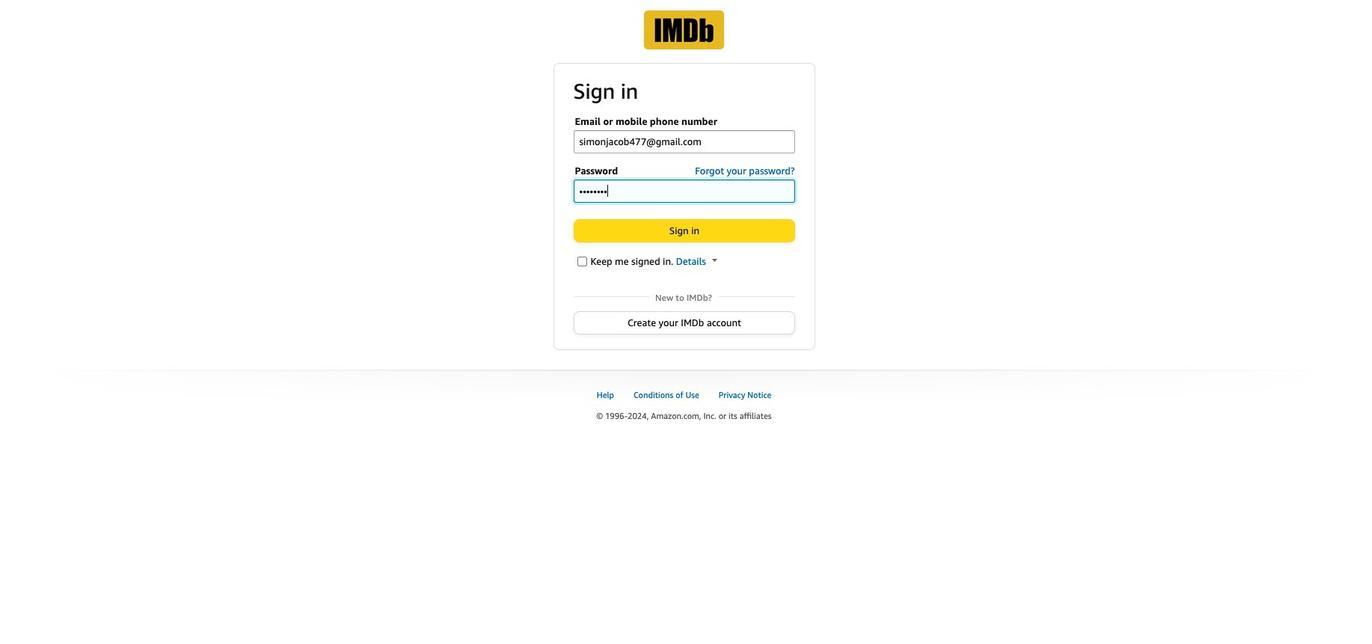 Task type: vqa. For each thing, say whether or not it's contained in the screenshot.
submit
yes



Task type: describe. For each thing, give the bounding box(es) containing it.
imdb.com logo image
[[644, 10, 724, 49]]

popover image
[[713, 259, 718, 262]]



Task type: locate. For each thing, give the bounding box(es) containing it.
None submit
[[574, 220, 794, 241]]

None checkbox
[[577, 256, 587, 266]]

None password field
[[574, 179, 795, 202]]

None email field
[[574, 130, 795, 153]]



